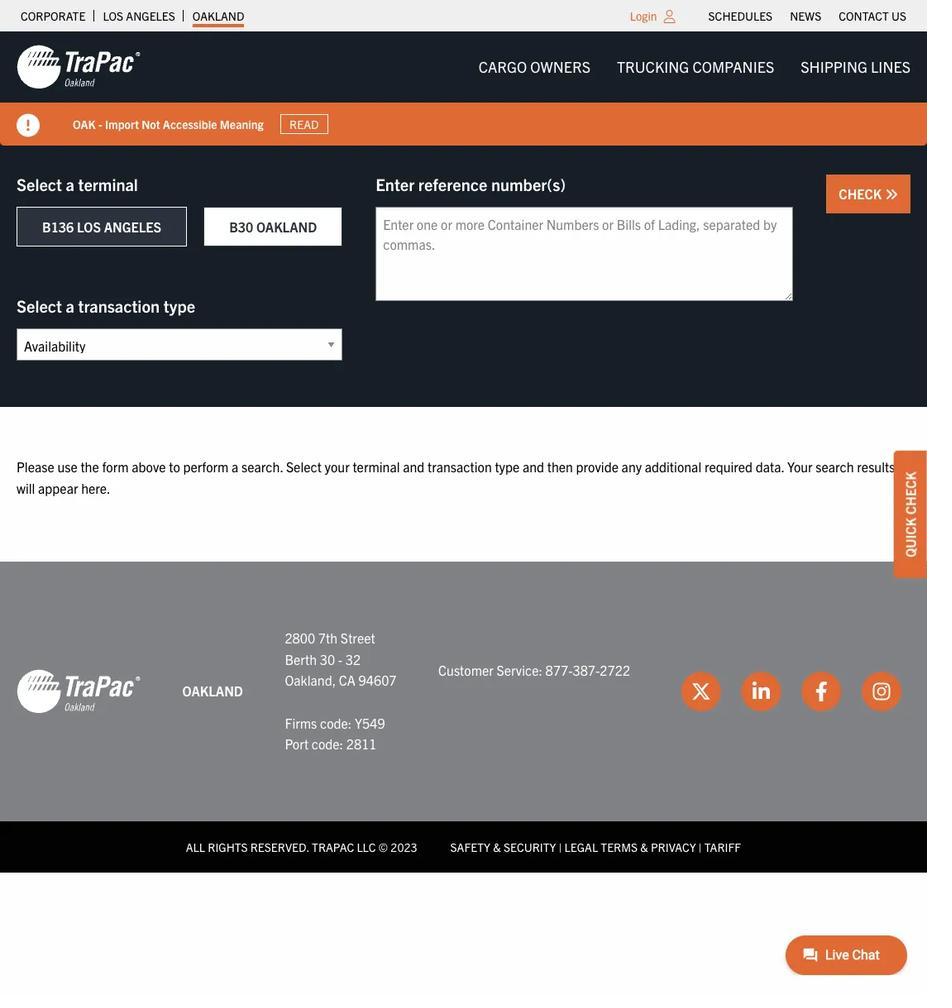 Task type: locate. For each thing, give the bounding box(es) containing it.
2 vertical spatial select
[[286, 458, 322, 475]]

select for select a terminal
[[17, 174, 62, 194]]

a left search. at the left of page
[[232, 458, 239, 475]]

trucking
[[617, 57, 690, 76]]

code: right port
[[312, 736, 344, 752]]

1 horizontal spatial transaction
[[428, 458, 492, 475]]

0 horizontal spatial &
[[493, 840, 501, 855]]

and left then
[[523, 458, 545, 475]]

1 vertical spatial -
[[338, 651, 343, 668]]

form
[[102, 458, 129, 475]]

1 horizontal spatial |
[[699, 840, 702, 855]]

and right your
[[403, 458, 425, 475]]

- inside 2800 7th street berth 30 - 32 oakland, ca 94607
[[338, 651, 343, 668]]

| left legal
[[559, 840, 562, 855]]

footer
[[0, 562, 928, 873]]

& right safety
[[493, 840, 501, 855]]

quick
[[903, 517, 919, 557]]

|
[[559, 840, 562, 855], [699, 840, 702, 855]]

the
[[81, 458, 99, 475]]

tariff link
[[705, 840, 742, 855]]

customer service: 877-387-2722
[[439, 662, 631, 678]]

solid image inside check 'button'
[[885, 188, 899, 201]]

los right corporate
[[103, 8, 123, 23]]

trapac
[[312, 840, 354, 855]]

0 horizontal spatial solid image
[[17, 114, 40, 137]]

-
[[98, 116, 102, 131], [338, 651, 343, 668]]

select
[[17, 174, 62, 194], [17, 295, 62, 316], [286, 458, 322, 475]]

terminal
[[78, 174, 138, 194], [353, 458, 400, 475]]

cargo owners
[[479, 57, 591, 76]]

select a terminal
[[17, 174, 138, 194]]

enter
[[376, 174, 415, 194]]

1 vertical spatial angeles
[[104, 218, 161, 235]]

a up the b136
[[66, 174, 74, 194]]

menu bar down light image
[[466, 50, 924, 84]]

banner
[[0, 31, 928, 146]]

check
[[839, 185, 885, 202], [903, 471, 919, 514]]

- right oak on the top of the page
[[98, 116, 102, 131]]

1 vertical spatial code:
[[312, 736, 344, 752]]

provide
[[576, 458, 619, 475]]

Enter reference number(s) text field
[[376, 207, 794, 301]]

street
[[341, 630, 375, 646]]

quick check link
[[895, 451, 928, 578]]

shipping
[[801, 57, 868, 76]]

select left your
[[286, 458, 322, 475]]

| left tariff
[[699, 840, 702, 855]]

all rights reserved. trapac llc © 2023
[[186, 840, 418, 855]]

solid image
[[17, 114, 40, 137], [885, 188, 899, 201]]

oak - import not accessible meaning
[[73, 116, 264, 131]]

1 horizontal spatial terminal
[[353, 458, 400, 475]]

cargo owners link
[[466, 50, 604, 84]]

los angeles
[[103, 8, 175, 23]]

ca
[[339, 672, 356, 689]]

code: up 2811
[[320, 715, 352, 731]]

1 vertical spatial oakland
[[256, 218, 317, 235]]

1 horizontal spatial &
[[641, 840, 649, 855]]

0 vertical spatial solid image
[[17, 114, 40, 137]]

select down the b136
[[17, 295, 62, 316]]

check button
[[827, 175, 911, 213]]

1 vertical spatial type
[[495, 458, 520, 475]]

1 | from the left
[[559, 840, 562, 855]]

read link
[[280, 114, 328, 134]]

login
[[630, 8, 658, 23]]

2 | from the left
[[699, 840, 702, 855]]

1 horizontal spatial and
[[523, 458, 545, 475]]

llc
[[357, 840, 376, 855]]

schedules link
[[709, 4, 773, 27]]

y549
[[355, 715, 385, 731]]

& right terms
[[641, 840, 649, 855]]

1 vertical spatial oakland image
[[17, 669, 141, 715]]

0 vertical spatial a
[[66, 174, 74, 194]]

1 vertical spatial transaction
[[428, 458, 492, 475]]

2 vertical spatial a
[[232, 458, 239, 475]]

light image
[[664, 10, 676, 23]]

1 horizontal spatial type
[[495, 458, 520, 475]]

1 horizontal spatial solid image
[[885, 188, 899, 201]]

banner containing cargo owners
[[0, 31, 928, 146]]

0 horizontal spatial check
[[839, 185, 885, 202]]

type
[[164, 295, 195, 316], [495, 458, 520, 475]]

1 and from the left
[[403, 458, 425, 475]]

0 vertical spatial oakland image
[[17, 44, 141, 90]]

1 vertical spatial select
[[17, 295, 62, 316]]

oakland image
[[17, 44, 141, 90], [17, 669, 141, 715]]

0 vertical spatial terminal
[[78, 174, 138, 194]]

port
[[285, 736, 309, 752]]

0 vertical spatial check
[[839, 185, 885, 202]]

1 vertical spatial solid image
[[885, 188, 899, 201]]

check inside 'button'
[[839, 185, 885, 202]]

a for transaction
[[66, 295, 74, 316]]

tariff
[[705, 840, 742, 855]]

1 oakland image from the top
[[17, 44, 141, 90]]

2722
[[600, 662, 631, 678]]

1 vertical spatial check
[[903, 471, 919, 514]]

los right the b136
[[77, 218, 101, 235]]

a down the b136
[[66, 295, 74, 316]]

all
[[186, 840, 205, 855]]

1 vertical spatial terminal
[[353, 458, 400, 475]]

1 horizontal spatial check
[[903, 471, 919, 514]]

0 horizontal spatial and
[[403, 458, 425, 475]]

0 horizontal spatial terminal
[[78, 174, 138, 194]]

customer
[[439, 662, 494, 678]]

please use the form above to perform a search. select your terminal and transaction type and then provide any additional required data. your search results will appear here. quick check
[[17, 458, 919, 557]]

contact us link
[[839, 4, 907, 27]]

©
[[379, 840, 388, 855]]

trucking companies
[[617, 57, 775, 76]]

angeles left the oakland link
[[126, 8, 175, 23]]

0 vertical spatial los
[[103, 8, 123, 23]]

code:
[[320, 715, 352, 731], [312, 736, 344, 752]]

0 horizontal spatial |
[[559, 840, 562, 855]]

1 vertical spatial menu bar
[[466, 50, 924, 84]]

oakland,
[[285, 672, 336, 689]]

firms code:  y549 port code:  2811
[[285, 715, 385, 752]]

transaction
[[78, 295, 160, 316], [428, 458, 492, 475]]

import
[[105, 116, 139, 131]]

and
[[403, 458, 425, 475], [523, 458, 545, 475]]

news link
[[790, 4, 822, 27]]

0 vertical spatial oakland
[[193, 8, 245, 23]]

terms
[[601, 840, 638, 855]]

1 horizontal spatial -
[[338, 651, 343, 668]]

- right the 30
[[338, 651, 343, 668]]

0 horizontal spatial transaction
[[78, 295, 160, 316]]

0 vertical spatial type
[[164, 295, 195, 316]]

&
[[493, 840, 501, 855], [641, 840, 649, 855]]

los
[[103, 8, 123, 23], [77, 218, 101, 235]]

results
[[858, 458, 896, 475]]

0 vertical spatial menu bar
[[700, 4, 916, 27]]

search.
[[242, 458, 283, 475]]

terminal right your
[[353, 458, 400, 475]]

1 vertical spatial a
[[66, 295, 74, 316]]

menu bar up shipping
[[700, 4, 916, 27]]

service:
[[497, 662, 543, 678]]

angeles down 'select a terminal'
[[104, 218, 161, 235]]

security
[[504, 840, 556, 855]]

terminal up the b136 los angeles at left
[[78, 174, 138, 194]]

menu bar
[[700, 4, 916, 27], [466, 50, 924, 84]]

0 vertical spatial -
[[98, 116, 102, 131]]

select up the b136
[[17, 174, 62, 194]]

angeles
[[126, 8, 175, 23], [104, 218, 161, 235]]

0 vertical spatial select
[[17, 174, 62, 194]]

enter reference number(s)
[[376, 174, 566, 194]]

0 horizontal spatial los
[[77, 218, 101, 235]]



Task type: vqa. For each thing, say whether or not it's contained in the screenshot.
place
no



Task type: describe. For each thing, give the bounding box(es) containing it.
trucking companies link
[[604, 50, 788, 84]]

0 horizontal spatial -
[[98, 116, 102, 131]]

menu bar containing cargo owners
[[466, 50, 924, 84]]

2800
[[285, 630, 315, 646]]

us
[[892, 8, 907, 23]]

privacy
[[651, 840, 696, 855]]

a for terminal
[[66, 174, 74, 194]]

select inside please use the form above to perform a search. select your terminal and transaction type and then provide any additional required data. your search results will appear here. quick check
[[286, 458, 322, 475]]

corporate link
[[21, 4, 86, 27]]

0 vertical spatial code:
[[320, 715, 352, 731]]

any
[[622, 458, 642, 475]]

b136 los angeles
[[42, 218, 161, 235]]

your
[[788, 458, 813, 475]]

berth
[[285, 651, 317, 668]]

0 horizontal spatial type
[[164, 295, 195, 316]]

1 horizontal spatial los
[[103, 8, 123, 23]]

safety
[[451, 840, 491, 855]]

cargo
[[479, 57, 527, 76]]

387-
[[573, 662, 600, 678]]

shipping lines
[[801, 57, 911, 76]]

rights
[[208, 840, 248, 855]]

0 vertical spatial angeles
[[126, 8, 175, 23]]

appear
[[38, 480, 78, 496]]

b136
[[42, 218, 74, 235]]

32
[[346, 651, 361, 668]]

7th
[[318, 630, 338, 646]]

contact
[[839, 8, 889, 23]]

please
[[17, 458, 54, 475]]

shipping lines link
[[788, 50, 924, 84]]

transaction inside please use the form above to perform a search. select your terminal and transaction type and then provide any additional required data. your search results will appear here. quick check
[[428, 458, 492, 475]]

oakland link
[[193, 4, 245, 27]]

2 and from the left
[[523, 458, 545, 475]]

select for select a transaction type
[[17, 295, 62, 316]]

1 & from the left
[[493, 840, 501, 855]]

lines
[[871, 57, 911, 76]]

meaning
[[220, 116, 264, 131]]

schedules
[[709, 8, 773, 23]]

read
[[290, 117, 319, 132]]

877-
[[546, 662, 573, 678]]

owners
[[531, 57, 591, 76]]

2 & from the left
[[641, 840, 649, 855]]

los angeles link
[[103, 4, 175, 27]]

a inside please use the form above to perform a search. select your terminal and transaction type and then provide any additional required data. your search results will appear here. quick check
[[232, 458, 239, 475]]

firms
[[285, 715, 317, 731]]

oak
[[73, 116, 96, 131]]

2 vertical spatial oakland
[[182, 683, 243, 699]]

94607
[[359, 672, 397, 689]]

2023
[[391, 840, 418, 855]]

login link
[[630, 8, 658, 23]]

reserved.
[[251, 840, 309, 855]]

data.
[[756, 458, 785, 475]]

type inside please use the form above to perform a search. select your terminal and transaction type and then provide any additional required data. your search results will appear here. quick check
[[495, 458, 520, 475]]

companies
[[693, 57, 775, 76]]

footer containing 2800 7th street
[[0, 562, 928, 873]]

corporate
[[21, 8, 86, 23]]

b30 oakland
[[229, 218, 317, 235]]

2811
[[347, 736, 377, 752]]

above
[[132, 458, 166, 475]]

additional
[[645, 458, 702, 475]]

menu bar containing schedules
[[700, 4, 916, 27]]

use
[[57, 458, 78, 475]]

check inside please use the form above to perform a search. select your terminal and transaction type and then provide any additional required data. your search results will appear here. quick check
[[903, 471, 919, 514]]

your
[[325, 458, 350, 475]]

perform
[[183, 458, 229, 475]]

safety & security | legal terms & privacy | tariff
[[451, 840, 742, 855]]

contact us
[[839, 8, 907, 23]]

b30
[[229, 218, 253, 235]]

1 vertical spatial los
[[77, 218, 101, 235]]

required
[[705, 458, 753, 475]]

news
[[790, 8, 822, 23]]

select a transaction type
[[17, 295, 195, 316]]

search
[[816, 458, 855, 475]]

to
[[169, 458, 180, 475]]

legal
[[565, 840, 598, 855]]

terminal inside please use the form above to perform a search. select your terminal and transaction type and then provide any additional required data. your search results will appear here. quick check
[[353, 458, 400, 475]]

reference
[[419, 174, 488, 194]]

legal terms & privacy link
[[565, 840, 696, 855]]

accessible
[[163, 116, 217, 131]]

number(s)
[[491, 174, 566, 194]]

safety & security link
[[451, 840, 556, 855]]

30
[[320, 651, 335, 668]]

here.
[[81, 480, 111, 496]]

2 oakland image from the top
[[17, 669, 141, 715]]

not
[[142, 116, 160, 131]]

then
[[548, 458, 573, 475]]

0 vertical spatial transaction
[[78, 295, 160, 316]]



